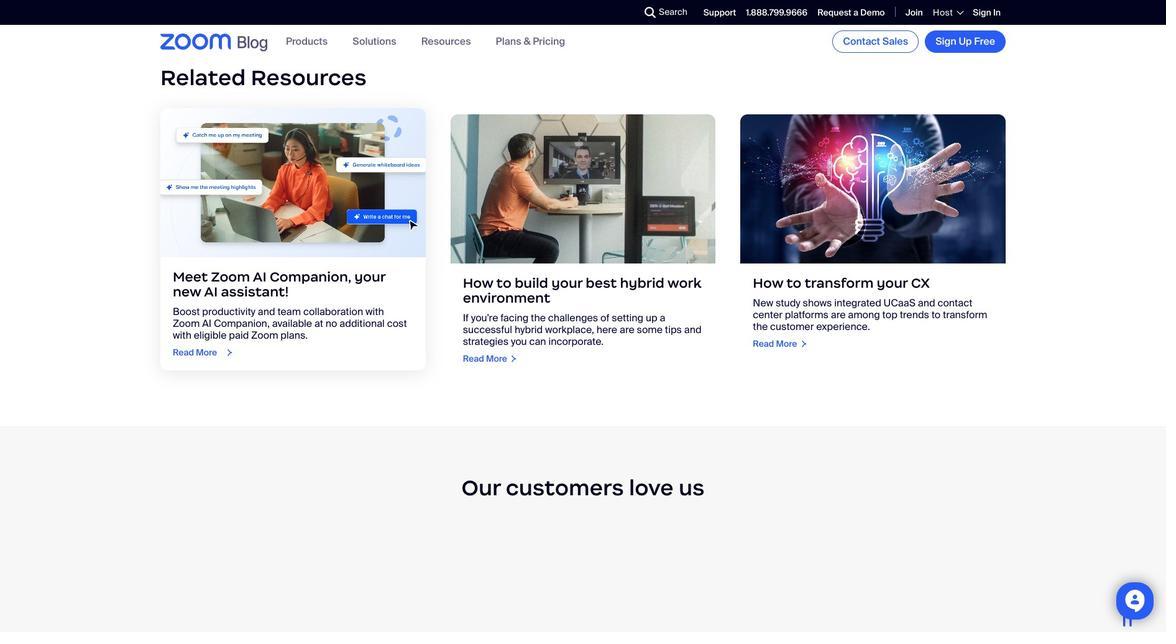 Task type: vqa. For each thing, say whether or not it's contained in the screenshot.
and for your
yes



Task type: locate. For each thing, give the bounding box(es) containing it.
to right trends
[[932, 309, 941, 322]]

0 vertical spatial a
[[853, 7, 858, 18]]

1 horizontal spatial with
[[365, 305, 384, 318]]

the up "can"
[[531, 312, 546, 325]]

and inside how to transform your cx new study shows integrated ucaas and contact center platforms are among top trends to transform the customer experience. read more
[[918, 297, 935, 310]]

meet
[[173, 269, 208, 286]]

2 horizontal spatial to
[[932, 309, 941, 322]]

are left the among
[[831, 309, 846, 322]]

contact sales link
[[832, 30, 919, 53]]

how up you're
[[463, 275, 493, 292]]

1 horizontal spatial and
[[684, 323, 702, 336]]

dropbox image
[[1119, 544, 1166, 574]]

0 horizontal spatial read
[[173, 347, 194, 358]]

0 vertical spatial are
[[831, 309, 846, 322]]

best
[[586, 275, 617, 292]]

read inside 'how to build your best hybrid work environment if you're facing the challenges of setting up a successful hybrid workplace, here are some tips and strategies you can incorporate. read more'
[[463, 353, 484, 364]]

are right here
[[620, 323, 634, 336]]

1 horizontal spatial sign
[[973, 7, 991, 18]]

to left build
[[496, 275, 511, 292]]

zoom ai companion blog image
[[160, 108, 426, 258]]

1 horizontal spatial hybrid
[[620, 275, 664, 292]]

1 vertical spatial sign
[[936, 35, 956, 48]]

and right tips
[[684, 323, 702, 336]]

join
[[905, 7, 923, 18]]

read down center
[[753, 338, 774, 350]]

how
[[463, 275, 493, 292], [753, 275, 783, 292]]

support link
[[704, 7, 736, 18]]

1 horizontal spatial how
[[753, 275, 783, 292]]

can
[[529, 335, 546, 348]]

incorporate.
[[548, 335, 604, 348]]

search image
[[645, 7, 656, 18]]

0 vertical spatial resources
[[421, 35, 471, 48]]

if
[[463, 312, 469, 325]]

integrated
[[834, 297, 881, 310]]

up
[[646, 312, 657, 325]]

1 horizontal spatial more
[[486, 353, 507, 364]]

to
[[496, 275, 511, 292], [786, 275, 802, 292], [932, 309, 941, 322]]

contact
[[843, 35, 880, 48]]

0 vertical spatial companion,
[[270, 269, 351, 286]]

1 horizontal spatial to
[[786, 275, 802, 292]]

more down eligible
[[196, 347, 217, 358]]

sign in
[[973, 7, 1001, 18]]

0 vertical spatial transform
[[805, 275, 874, 292]]

more
[[776, 338, 797, 350], [196, 347, 217, 358], [486, 353, 507, 364]]

1 vertical spatial with
[[173, 329, 191, 342]]

hybrid up up on the right of the page
[[620, 275, 664, 292]]

and
[[918, 297, 935, 310], [258, 305, 275, 318], [684, 323, 702, 336]]

the
[[531, 312, 546, 325], [753, 320, 768, 333]]

0 horizontal spatial resources
[[251, 64, 367, 91]]

and left team
[[258, 305, 275, 318]]

zoom logo image
[[160, 34, 231, 50]]

companion, down the assistant! in the top left of the page
[[214, 317, 270, 330]]

your inside how to transform your cx new study shows integrated ucaas and contact center platforms are among top trends to transform the customer experience. read more
[[877, 275, 908, 292]]

request a demo
[[817, 7, 885, 18]]

companion, up team
[[270, 269, 351, 286]]

more inside 'how to build your best hybrid work environment if you're facing the challenges of setting up a successful hybrid workplace, here are some tips and strategies you can incorporate. read more'
[[486, 353, 507, 364]]

top
[[882, 309, 897, 322]]

sign left in
[[973, 7, 991, 18]]

read
[[753, 338, 774, 350], [173, 347, 194, 358], [463, 353, 484, 364]]

plans & pricing link
[[496, 35, 565, 48]]

1 horizontal spatial the
[[753, 320, 768, 333]]

your for how to transform your cx
[[877, 275, 908, 292]]

the down new
[[753, 320, 768, 333]]

0 horizontal spatial a
[[660, 312, 665, 325]]

to inside 'how to build your best hybrid work environment if you're facing the challenges of setting up a successful hybrid workplace, here are some tips and strategies you can incorporate. read more'
[[496, 275, 511, 292]]

how inside how to transform your cx new study shows integrated ucaas and contact center platforms are among top trends to transform the customer experience. read more
[[753, 275, 783, 292]]

plans & pricing
[[496, 35, 565, 48]]

zoom right the 'paid'
[[251, 329, 278, 342]]

1 vertical spatial a
[[660, 312, 665, 325]]

0 vertical spatial hybrid
[[620, 275, 664, 292]]

with
[[365, 305, 384, 318], [173, 329, 191, 342]]

your
[[354, 269, 386, 286], [551, 275, 583, 292], [877, 275, 908, 292]]

boost
[[173, 305, 200, 318]]

2 horizontal spatial your
[[877, 275, 908, 292]]

your up ucaas
[[877, 275, 908, 292]]

are inside how to transform your cx new study shows integrated ucaas and contact center platforms are among top trends to transform the customer experience. read more
[[831, 309, 846, 322]]

the inside 'how to build your best hybrid work environment if you're facing the challenges of setting up a successful hybrid workplace, here are some tips and strategies you can incorporate. read more'
[[531, 312, 546, 325]]

1 how from the left
[[463, 275, 493, 292]]

transform
[[805, 275, 874, 292], [943, 309, 987, 322]]

transform right trends
[[943, 309, 987, 322]]

and down "cx"
[[918, 297, 935, 310]]

sign up free link
[[925, 30, 1006, 53]]

0 horizontal spatial sign
[[936, 35, 956, 48]]

and for your
[[918, 297, 935, 310]]

no
[[326, 317, 337, 330]]

zoom up productivity
[[211, 269, 250, 286]]

companion,
[[270, 269, 351, 286], [214, 317, 270, 330]]

0 horizontal spatial your
[[354, 269, 386, 286]]

1 vertical spatial are
[[620, 323, 634, 336]]

2 horizontal spatial and
[[918, 297, 935, 310]]

host
[[933, 7, 953, 18]]

a left demo
[[853, 7, 858, 18]]

resources
[[421, 35, 471, 48], [251, 64, 367, 91]]

request
[[817, 7, 851, 18]]

how to build your best hybrid work environment if you're facing the challenges of setting up a successful hybrid workplace, here are some tips and strategies you can incorporate. read more
[[463, 275, 702, 364]]

your up additional
[[354, 269, 386, 286]]

your left best
[[551, 275, 583, 292]]

sign
[[973, 7, 991, 18], [936, 35, 956, 48]]

2 how from the left
[[753, 275, 783, 292]]

experience.
[[816, 320, 870, 333]]

0 horizontal spatial are
[[620, 323, 634, 336]]

cost
[[387, 317, 407, 330]]

read down strategies
[[463, 353, 484, 364]]

0 horizontal spatial transform
[[805, 275, 874, 292]]

1 horizontal spatial resources
[[421, 35, 471, 48]]

ai right new
[[204, 284, 218, 300]]

how up new
[[753, 275, 783, 292]]

0 horizontal spatial the
[[531, 312, 546, 325]]

with down boost at the left of the page
[[173, 329, 191, 342]]

strategies
[[463, 335, 509, 348]]

solutions
[[353, 35, 396, 48]]

a right up on the right of the page
[[660, 312, 665, 325]]

contact sales
[[843, 35, 908, 48]]

a
[[853, 7, 858, 18], [660, 312, 665, 325]]

zoom
[[211, 269, 250, 286], [173, 317, 200, 330], [251, 329, 278, 342]]

are
[[831, 309, 846, 322], [620, 323, 634, 336]]

contact
[[938, 297, 972, 310]]

1 horizontal spatial your
[[551, 275, 583, 292]]

more down strategies
[[486, 353, 507, 364]]

with left the cost
[[365, 305, 384, 318]]

platforms
[[785, 309, 829, 322]]

sales
[[882, 35, 908, 48]]

2 horizontal spatial more
[[776, 338, 797, 350]]

sign up free
[[936, 35, 995, 48]]

how inside 'how to build your best hybrid work environment if you're facing the challenges of setting up a successful hybrid workplace, here are some tips and strategies you can incorporate. read more'
[[463, 275, 493, 292]]

1 horizontal spatial transform
[[943, 309, 987, 322]]

hybrid down environment
[[515, 323, 543, 336]]

2 horizontal spatial zoom
[[251, 329, 278, 342]]

your inside 'how to build your best hybrid work environment if you're facing the challenges of setting up a successful hybrid workplace, here are some tips and strategies you can incorporate. read more'
[[551, 275, 583, 292]]

at
[[314, 317, 323, 330]]

0 horizontal spatial to
[[496, 275, 511, 292]]

more down customer
[[776, 338, 797, 350]]

and inside meet zoom ai companion, your new ai assistant! boost productivity and team collaboration with zoom ai companion, available at no additional cost with eligible paid zoom plans. read more
[[258, 305, 275, 318]]

search
[[659, 6, 687, 17]]

to up study
[[786, 275, 802, 292]]

transform up integrated
[[805, 275, 874, 292]]

0 horizontal spatial how
[[463, 275, 493, 292]]

related
[[160, 64, 246, 91]]

customers
[[506, 474, 624, 502]]

customer
[[770, 320, 814, 333]]

1 horizontal spatial read
[[463, 353, 484, 364]]

our
[[462, 474, 501, 502]]

1 horizontal spatial are
[[831, 309, 846, 322]]

None search field
[[599, 2, 648, 22]]

hybrid
[[620, 275, 664, 292], [515, 323, 543, 336]]

0 horizontal spatial with
[[173, 329, 191, 342]]

2 horizontal spatial read
[[753, 338, 774, 350]]

how for how to build your best hybrid work environment
[[463, 275, 493, 292]]

0 horizontal spatial and
[[258, 305, 275, 318]]

zoom down new
[[173, 317, 200, 330]]

1 vertical spatial transform
[[943, 309, 987, 322]]

0 horizontal spatial more
[[196, 347, 217, 358]]

0 vertical spatial sign
[[973, 7, 991, 18]]

sign for sign in
[[973, 7, 991, 18]]

accessibility text for the logo slide component element
[[0, 426, 1166, 632]]

0 horizontal spatial hybrid
[[515, 323, 543, 336]]

read down eligible
[[173, 347, 194, 358]]

sign left up at the right of the page
[[936, 35, 956, 48]]

1.888.799.9666 link
[[746, 7, 808, 18]]

assistant!
[[221, 284, 289, 300]]

new
[[173, 284, 201, 300]]



Task type: describe. For each thing, give the bounding box(es) containing it.
&
[[524, 35, 531, 48]]

study
[[776, 297, 800, 310]]

additional
[[340, 317, 385, 330]]

0 vertical spatial with
[[365, 305, 384, 318]]

shows
[[803, 297, 832, 310]]

free
[[974, 35, 995, 48]]

tips
[[665, 323, 682, 336]]

more inside how to transform your cx new study shows integrated ucaas and contact center platforms are among top trends to transform the customer experience. read more
[[776, 338, 797, 350]]

center
[[753, 309, 783, 322]]

ai right boost at the left of the page
[[202, 317, 211, 330]]

read inside meet zoom ai companion, your new ai assistant! boost productivity and team collaboration with zoom ai companion, available at no additional cost with eligible paid zoom plans. read more
[[173, 347, 194, 358]]

a inside 'how to build your best hybrid work environment if you're facing the challenges of setting up a successful hybrid workplace, here are some tips and strategies you can incorporate. read more'
[[660, 312, 665, 325]]

join link
[[905, 7, 923, 18]]

paid
[[229, 329, 249, 342]]

collaboration
[[303, 305, 363, 318]]

more inside meet zoom ai companion, your new ai assistant! boost productivity and team collaboration with zoom ai companion, available at no additional cost with eligible paid zoom plans. read more
[[196, 347, 217, 358]]

ai up productivity
[[253, 269, 267, 286]]

your inside meet zoom ai companion, your new ai assistant! boost productivity and team collaboration with zoom ai companion, available at no additional cost with eligible paid zoom plans. read more
[[354, 269, 386, 286]]

solutions button
[[353, 35, 396, 48]]

environment
[[463, 290, 550, 307]]

are inside 'how to build your best hybrid work environment if you're facing the challenges of setting up a successful hybrid workplace, here are some tips and strategies you can incorporate. read more'
[[620, 323, 634, 336]]

1 horizontal spatial zoom
[[211, 269, 250, 286]]

us
[[679, 474, 705, 502]]

in
[[993, 7, 1001, 18]]

team
[[278, 305, 301, 318]]

facing
[[501, 312, 529, 325]]

your for how to build your best hybrid work environment
[[551, 275, 583, 292]]

logo blog.svg image
[[237, 33, 267, 53]]

support
[[704, 7, 736, 18]]

how to build your best hybrid work environment image
[[450, 115, 716, 264]]

you
[[511, 335, 527, 348]]

1 horizontal spatial a
[[853, 7, 858, 18]]

how to transform your cx image
[[740, 115, 1006, 264]]

demo
[[860, 7, 885, 18]]

plans.
[[281, 329, 308, 342]]

up
[[959, 35, 972, 48]]

setting
[[612, 312, 643, 325]]

how for how to transform your cx
[[753, 275, 783, 292]]

plans
[[496, 35, 521, 48]]

the inside how to transform your cx new study shows integrated ucaas and contact center platforms are among top trends to transform the customer experience. read more
[[753, 320, 768, 333]]

trends
[[900, 309, 929, 322]]

productivity
[[202, 305, 256, 318]]

some
[[637, 323, 663, 336]]

you're
[[471, 312, 498, 325]]

read inside how to transform your cx new study shows integrated ucaas and contact center platforms are among top trends to transform the customer experience. read more
[[753, 338, 774, 350]]

and for companion,
[[258, 305, 275, 318]]

1 vertical spatial resources
[[251, 64, 367, 91]]

to for build
[[496, 275, 511, 292]]

products
[[286, 35, 328, 48]]

pricing
[[533, 35, 565, 48]]

among
[[848, 309, 880, 322]]

request a demo link
[[817, 7, 885, 18]]

1.888.799.9666
[[746, 7, 808, 18]]

to for transform
[[786, 275, 802, 292]]

sign for sign up free
[[936, 35, 956, 48]]

how to transform your cx new study shows integrated ucaas and contact center platforms are among top trends to transform the customer experience. read more
[[753, 275, 987, 350]]

build
[[515, 275, 548, 292]]

0 horizontal spatial zoom
[[173, 317, 200, 330]]

new
[[753, 297, 773, 310]]

search image
[[645, 7, 656, 18]]

resources button
[[421, 35, 471, 48]]

love
[[629, 474, 674, 502]]

ucaas
[[884, 297, 916, 310]]

of
[[600, 312, 609, 325]]

related resources
[[160, 64, 367, 91]]

workplace,
[[545, 323, 594, 336]]

challenges
[[548, 312, 598, 325]]

1 vertical spatial companion,
[[214, 317, 270, 330]]

our customers love us
[[462, 474, 705, 502]]

successful
[[463, 323, 512, 336]]

eligible
[[194, 329, 227, 342]]

work
[[667, 275, 701, 292]]

meet zoom ai companion, your new ai assistant! boost productivity and team collaboration with zoom ai companion, available at no additional cost with eligible paid zoom plans. read more
[[173, 269, 407, 358]]

1 vertical spatial hybrid
[[515, 323, 543, 336]]

sign in link
[[973, 7, 1001, 18]]

and inside 'how to build your best hybrid work environment if you're facing the challenges of setting up a successful hybrid workplace, here are some tips and strategies you can incorporate. read more'
[[684, 323, 702, 336]]

available
[[272, 317, 312, 330]]

host button
[[933, 7, 963, 18]]

products button
[[286, 35, 328, 48]]

here
[[597, 323, 617, 336]]

cx
[[911, 275, 930, 292]]



